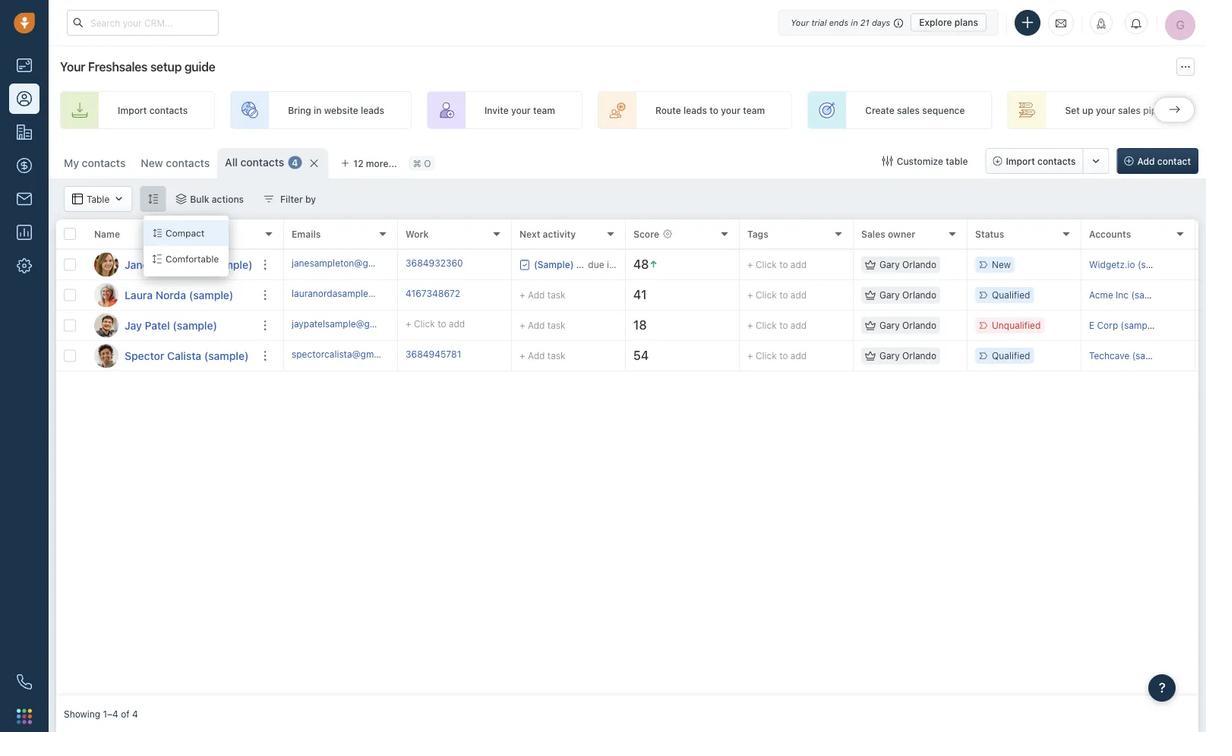 Task type: describe. For each thing, give the bounding box(es) containing it.
sequence
[[922, 105, 965, 115]]

table
[[946, 156, 968, 166]]

add contact
[[1137, 156, 1191, 166]]

0 horizontal spatial in
[[314, 105, 322, 115]]

add contact button
[[1117, 148, 1199, 174]]

press space to select this row. row containing jane sampleton (sample)
[[56, 250, 284, 280]]

name row
[[56, 220, 284, 250]]

filter by button
[[254, 186, 326, 212]]

row group containing 48
[[284, 250, 1206, 371]]

press space to select this row. row containing 18
[[284, 311, 1206, 341]]

import for import contacts link
[[118, 105, 147, 115]]

laura norda (sample)
[[125, 289, 233, 301]]

press space to select this row. row containing spector calista (sample)
[[56, 341, 284, 371]]

name column header
[[87, 220, 284, 250]]

+ click to add for 54
[[747, 350, 807, 361]]

to for lauranordasample@gmail.com
[[779, 290, 788, 300]]

acme inc (sample)
[[1089, 290, 1169, 300]]

4167348672 link
[[406, 287, 460, 303]]

dialog containing compact
[[144, 216, 229, 276]]

+ add task for 41
[[520, 290, 566, 300]]

1–4
[[103, 709, 118, 719]]

jaypatelsample@gmail.com + click to add
[[292, 319, 465, 329]]

techcave (sample)
[[1089, 350, 1170, 361]]

+ add task for 54
[[520, 351, 566, 361]]

pipeline
[[1143, 105, 1178, 115]]

corp
[[1097, 320, 1118, 331]]

comfortable
[[166, 254, 219, 264]]

compact
[[166, 228, 205, 238]]

phone image
[[17, 674, 32, 690]]

bulk actions button
[[166, 186, 254, 212]]

click for 41
[[756, 290, 777, 300]]

filter
[[280, 194, 303, 204]]

(sample) for jay patel (sample)
[[173, 319, 217, 332]]

21
[[860, 17, 869, 27]]

jay patel (sample)
[[125, 319, 217, 332]]

gary for 54
[[880, 350, 900, 361]]

bring in website leads link
[[230, 91, 412, 129]]

norda
[[156, 289, 186, 301]]

by
[[305, 194, 316, 204]]

⌘ o
[[413, 158, 431, 169]]

create sales sequence link
[[808, 91, 992, 129]]

next activity
[[520, 229, 576, 239]]

press space to select this row. row containing 48
[[284, 250, 1206, 280]]

spector calista (sample) link
[[125, 348, 249, 363]]

bring in website leads
[[288, 105, 384, 115]]

54
[[633, 348, 649, 363]]

route
[[655, 105, 681, 115]]

⌘
[[413, 158, 421, 169]]

leads inside "link"
[[684, 105, 707, 115]]

to inside "link"
[[710, 105, 718, 115]]

to for spectorcalista@gmail.com
[[779, 350, 788, 361]]

to for jaypatelsample@gmail.com
[[779, 320, 788, 331]]

sales
[[861, 229, 885, 239]]

j image
[[94, 253, 118, 277]]

your for your trial ends in 21 days
[[791, 17, 809, 27]]

your trial ends in 21 days
[[791, 17, 890, 27]]

row group containing jane sampleton (sample)
[[56, 250, 284, 371]]

more...
[[366, 158, 397, 169]]

patel
[[145, 319, 170, 332]]

website
[[324, 105, 358, 115]]

orlando for 41
[[902, 290, 937, 300]]

48
[[633, 257, 649, 272]]

task for 41
[[547, 290, 566, 300]]

spector
[[125, 349, 164, 362]]

sales inside set up your sales pipeline link
[[1118, 105, 1141, 115]]

owner
[[888, 229, 915, 239]]

cell for 41
[[1196, 280, 1206, 310]]

table
[[87, 194, 110, 204]]

contacts inside button
[[1038, 156, 1076, 166]]

plans
[[955, 17, 978, 28]]

1 cell from the top
[[1196, 250, 1206, 280]]

import contacts for import contacts link
[[118, 105, 188, 115]]

task for 18
[[547, 320, 566, 331]]

acme inc (sample) link
[[1089, 290, 1169, 300]]

team inside "link"
[[743, 105, 765, 115]]

showing
[[64, 709, 100, 719]]

click for 54
[[756, 350, 777, 361]]

laura norda (sample) link
[[125, 287, 233, 303]]

12
[[353, 158, 363, 169]]

container_wx8msf4aqz5i3rn1 image inside the bulk actions button
[[176, 194, 186, 204]]

jane sampleton (sample) link
[[125, 257, 252, 272]]

explore plans link
[[911, 13, 987, 32]]

spector calista (sample)
[[125, 349, 249, 362]]

your inside "invite your team" link
[[511, 105, 531, 115]]

1 leads from the left
[[361, 105, 384, 115]]

import contacts link
[[60, 91, 215, 129]]

1 gary orlando from the top
[[880, 259, 937, 270]]

jane sampleton (sample)
[[125, 258, 252, 271]]

status
[[975, 229, 1004, 239]]

jay
[[125, 319, 142, 332]]

bulk actions
[[190, 194, 244, 204]]

container_wx8msf4aqz5i3rn1 image inside table 'popup button'
[[72, 194, 83, 204]]

sales owner
[[861, 229, 915, 239]]

contacts right my
[[82, 157, 126, 169]]

0 vertical spatial in
[[851, 17, 858, 27]]

your for your freshsales setup guide
[[60, 60, 85, 74]]

e corp (sample) link
[[1089, 320, 1159, 331]]

widgetz.io (sample) link
[[1089, 259, 1176, 270]]

all contacts 4
[[225, 156, 298, 169]]

bring
[[288, 105, 311, 115]]

jane
[[125, 258, 149, 271]]

customize table
[[897, 156, 968, 166]]

import contacts button
[[985, 148, 1084, 174]]

your freshsales setup guide
[[60, 60, 215, 74]]

create
[[865, 105, 895, 115]]

trial
[[811, 17, 827, 27]]

press space to select this row. row containing 41
[[284, 280, 1206, 311]]

(sample) for spector calista (sample)
[[204, 349, 249, 362]]

add for 41
[[528, 290, 545, 300]]

jay patel (sample) link
[[125, 318, 217, 333]]

route leads to your team
[[655, 105, 765, 115]]

to for janesampleton@gmail.com
[[779, 259, 788, 270]]

sampleton
[[151, 258, 205, 271]]

janesampleton@gmail.com
[[292, 258, 407, 268]]

setup
[[150, 60, 182, 74]]

lauranordasample@gmail.com
[[292, 288, 421, 299]]

actions
[[212, 194, 244, 204]]

filter by
[[280, 194, 316, 204]]

janesampleton@gmail.com 3684932360
[[292, 258, 463, 268]]

widgetz.io (sample)
[[1089, 259, 1176, 270]]

techcave
[[1089, 350, 1130, 361]]

spectorcalista@gmail.com
[[292, 349, 404, 360]]

import contacts for import contacts button
[[1006, 156, 1076, 166]]

sales inside create sales sequence link
[[897, 105, 920, 115]]

+ click to add for 41
[[747, 290, 807, 300]]

bulk
[[190, 194, 209, 204]]

3684932360
[[406, 258, 463, 268]]

grid containing 48
[[56, 218, 1206, 696]]

new for new
[[992, 259, 1011, 270]]



Task type: vqa. For each thing, say whether or not it's contained in the screenshot.
Shade Muted IMAGE
no



Task type: locate. For each thing, give the bounding box(es) containing it.
2 team from the left
[[743, 105, 765, 115]]

contacts down set
[[1038, 156, 1076, 166]]

explore plans
[[919, 17, 978, 28]]

sales left pipeline
[[1118, 105, 1141, 115]]

(sample) up spector calista (sample)
[[173, 319, 217, 332]]

cell
[[1196, 250, 1206, 280], [1196, 280, 1206, 310], [1196, 311, 1206, 340], [1196, 341, 1206, 371]]

(sample) right "inc"
[[1131, 290, 1169, 300]]

freshsales
[[88, 60, 148, 74]]

3 + add task from the top
[[520, 351, 566, 361]]

tags
[[747, 229, 768, 239]]

invite
[[485, 105, 509, 115]]

style_myh0__igzzd8unmi image
[[148, 194, 158, 204]]

qualified up 'unqualified'
[[992, 290, 1030, 300]]

j image
[[94, 313, 118, 338]]

4 inside all contacts 4
[[292, 157, 298, 168]]

4 + click to add from the top
[[747, 350, 807, 361]]

import contacts
[[118, 105, 188, 115], [1006, 156, 1076, 166]]

gary orlando for 41
[[880, 290, 937, 300]]

4 gary orlando from the top
[[880, 350, 937, 361]]

2 cell from the top
[[1196, 280, 1206, 310]]

(sample) right the sampleton
[[208, 258, 252, 271]]

0 vertical spatial + add task
[[520, 290, 566, 300]]

(sample) for acme inc (sample)
[[1131, 290, 1169, 300]]

0 horizontal spatial team
[[533, 105, 555, 115]]

(sample) down 'e corp (sample)' link at top
[[1132, 350, 1170, 361]]

contacts down the setup
[[149, 105, 188, 115]]

2 task from the top
[[547, 320, 566, 331]]

create sales sequence
[[865, 105, 965, 115]]

2 gary orlando from the top
[[880, 290, 937, 300]]

1 orlando from the top
[[902, 259, 937, 270]]

widgetz.io
[[1089, 259, 1135, 270]]

gary orlando
[[880, 259, 937, 270], [880, 290, 937, 300], [880, 320, 937, 331], [880, 350, 937, 361]]

your
[[791, 17, 809, 27], [60, 60, 85, 74]]

jaypatelsample@gmail.com
[[292, 319, 408, 329]]

1 vertical spatial qualified
[[992, 350, 1030, 361]]

task
[[547, 290, 566, 300], [547, 320, 566, 331], [547, 351, 566, 361]]

import for import contacts button
[[1006, 156, 1035, 166]]

sales right create
[[897, 105, 920, 115]]

days
[[872, 17, 890, 27]]

gary for 41
[[880, 290, 900, 300]]

41
[[633, 288, 647, 302]]

your right up
[[1096, 105, 1116, 115]]

1 vertical spatial 4
[[132, 709, 138, 719]]

s image
[[94, 344, 118, 368]]

0 vertical spatial import
[[118, 105, 147, 115]]

my
[[64, 157, 79, 169]]

qualified down 'unqualified'
[[992, 350, 1030, 361]]

(sample) for laura norda (sample)
[[189, 289, 233, 301]]

dialog
[[144, 216, 229, 276]]

1 vertical spatial new
[[992, 259, 1011, 270]]

click for 18
[[756, 320, 777, 331]]

your inside route leads to your team "link"
[[721, 105, 741, 115]]

press space to select this row. row containing jay patel (sample)
[[56, 311, 284, 341]]

contacts up bulk
[[166, 157, 210, 169]]

1 your from the left
[[511, 105, 531, 115]]

work
[[406, 229, 429, 239]]

grid
[[56, 218, 1206, 696]]

orlando for 54
[[902, 350, 937, 361]]

0 horizontal spatial sales
[[897, 105, 920, 115]]

press space to select this row. row containing laura norda (sample)
[[56, 280, 284, 311]]

1 vertical spatial + add task
[[520, 320, 566, 331]]

2 row group from the left
[[284, 250, 1206, 371]]

in right bring
[[314, 105, 322, 115]]

gary orlando for 54
[[880, 350, 937, 361]]

leads right website
[[361, 105, 384, 115]]

0 horizontal spatial leads
[[361, 105, 384, 115]]

import inside button
[[1006, 156, 1035, 166]]

4 up "filter by"
[[292, 157, 298, 168]]

3 task from the top
[[547, 351, 566, 361]]

0 horizontal spatial your
[[511, 105, 531, 115]]

add for 54
[[791, 350, 807, 361]]

ends
[[829, 17, 849, 27]]

0 vertical spatial qualified
[[992, 290, 1030, 300]]

name
[[94, 229, 120, 239]]

task for 54
[[547, 351, 566, 361]]

container_wx8msf4aqz5i3rn1 image inside customize table button
[[882, 156, 893, 166]]

up
[[1082, 105, 1094, 115]]

1 horizontal spatial 4
[[292, 157, 298, 168]]

4
[[292, 157, 298, 168], [132, 709, 138, 719]]

press space to select this row. row
[[56, 250, 284, 280], [284, 250, 1206, 280], [56, 280, 284, 311], [284, 280, 1206, 311], [56, 311, 284, 341], [284, 311, 1206, 341], [56, 341, 284, 371], [284, 341, 1206, 371]]

new for new contacts
[[141, 157, 163, 169]]

1 task from the top
[[547, 290, 566, 300]]

3 gary from the top
[[880, 320, 900, 331]]

2 sales from the left
[[1118, 105, 1141, 115]]

+ add task for 18
[[520, 320, 566, 331]]

4 right 'of'
[[132, 709, 138, 719]]

sales
[[897, 105, 920, 115], [1118, 105, 1141, 115]]

import
[[118, 105, 147, 115], [1006, 156, 1035, 166]]

1 vertical spatial import contacts
[[1006, 156, 1076, 166]]

table button
[[64, 186, 132, 212]]

lauranordasample@gmail.com link
[[292, 287, 421, 303]]

calista
[[167, 349, 201, 362]]

2 leads from the left
[[684, 105, 707, 115]]

1 gary from the top
[[880, 259, 900, 270]]

4 orlando from the top
[[902, 350, 937, 361]]

showing 1–4 of 4
[[64, 709, 138, 719]]

orlando for 18
[[902, 320, 937, 331]]

email image
[[1056, 17, 1066, 29]]

your right route
[[721, 105, 741, 115]]

add inside button
[[1137, 156, 1155, 166]]

team
[[533, 105, 555, 115], [743, 105, 765, 115]]

leads right route
[[684, 105, 707, 115]]

import down your freshsales setup guide
[[118, 105, 147, 115]]

gary orlando for 18
[[880, 320, 937, 331]]

your right invite
[[511, 105, 531, 115]]

gary for 18
[[880, 320, 900, 331]]

add for 54
[[528, 351, 545, 361]]

add for 41
[[791, 290, 807, 300]]

score
[[633, 229, 659, 239]]

(sample) down jane sampleton (sample) link
[[189, 289, 233, 301]]

container_wx8msf4aqz5i3rn1 image inside filter by button
[[264, 194, 274, 204]]

janesampleton@gmail.com link
[[292, 257, 407, 273]]

4 gary from the top
[[880, 350, 900, 361]]

contacts
[[149, 105, 188, 115], [1038, 156, 1076, 166], [240, 156, 284, 169], [82, 157, 126, 169], [166, 157, 210, 169]]

0 vertical spatial your
[[791, 17, 809, 27]]

1 + click to add from the top
[[747, 259, 807, 270]]

invite your team link
[[427, 91, 583, 129]]

container_wx8msf4aqz5i3rn1 image inside table 'popup button'
[[113, 194, 124, 204]]

3684932360 link
[[406, 257, 463, 273]]

(sample) right calista at the left of page
[[204, 349, 249, 362]]

qualified
[[992, 290, 1030, 300], [992, 350, 1030, 361]]

inc
[[1116, 290, 1129, 300]]

3684945781 link
[[406, 348, 461, 364]]

1 horizontal spatial import
[[1006, 156, 1035, 166]]

import contacts down the setup
[[118, 105, 188, 115]]

your inside set up your sales pipeline link
[[1096, 105, 1116, 115]]

4 cell from the top
[[1196, 341, 1206, 371]]

0 horizontal spatial import contacts
[[118, 105, 188, 115]]

in left 21
[[851, 17, 858, 27]]

2 gary from the top
[[880, 290, 900, 300]]

invite your team
[[485, 105, 555, 115]]

Search your CRM... text field
[[67, 10, 219, 36]]

qualified for 41
[[992, 290, 1030, 300]]

laura
[[125, 289, 153, 301]]

your left freshsales
[[60, 60, 85, 74]]

1 horizontal spatial your
[[791, 17, 809, 27]]

container_wx8msf4aqz5i3rn1 image
[[72, 194, 83, 204], [520, 259, 530, 270], [865, 290, 876, 300], [865, 351, 876, 361]]

activity
[[543, 229, 576, 239]]

in
[[851, 17, 858, 27], [314, 105, 322, 115]]

0 horizontal spatial import
[[118, 105, 147, 115]]

e
[[1089, 320, 1095, 331]]

1 horizontal spatial your
[[721, 105, 741, 115]]

import right table
[[1006, 156, 1035, 166]]

3 + click to add from the top
[[747, 320, 807, 331]]

row group
[[56, 250, 284, 371], [284, 250, 1206, 371]]

1 vertical spatial in
[[314, 105, 322, 115]]

+ click to add
[[747, 259, 807, 270], [747, 290, 807, 300], [747, 320, 807, 331], [747, 350, 807, 361]]

0 vertical spatial import contacts
[[118, 105, 188, 115]]

l image
[[94, 283, 118, 307]]

new up style_myh0__igzzd8unmi icon
[[141, 157, 163, 169]]

phone element
[[9, 667, 39, 697]]

new
[[141, 157, 163, 169], [992, 259, 1011, 270]]

0 vertical spatial task
[[547, 290, 566, 300]]

all contacts link
[[225, 155, 284, 170]]

set up your sales pipeline link
[[1007, 91, 1205, 129]]

2 horizontal spatial your
[[1096, 105, 1116, 115]]

guide
[[184, 60, 215, 74]]

2 qualified from the top
[[992, 350, 1030, 361]]

1 vertical spatial import
[[1006, 156, 1035, 166]]

jaypatelsample@gmail.com link
[[292, 317, 408, 334]]

1 horizontal spatial new
[[992, 259, 1011, 270]]

2 vertical spatial + add task
[[520, 351, 566, 361]]

+ click to add for 18
[[747, 320, 807, 331]]

import contacts inside button
[[1006, 156, 1076, 166]]

gary
[[880, 259, 900, 270], [880, 290, 900, 300], [880, 320, 900, 331], [880, 350, 900, 361]]

1 horizontal spatial in
[[851, 17, 858, 27]]

import contacts group
[[985, 148, 1109, 174]]

12 more... button
[[332, 153, 405, 174]]

qualified for 54
[[992, 350, 1030, 361]]

3 orlando from the top
[[902, 320, 937, 331]]

cell for 54
[[1196, 341, 1206, 371]]

contacts right all
[[240, 156, 284, 169]]

1 horizontal spatial import contacts
[[1006, 156, 1076, 166]]

1 horizontal spatial sales
[[1118, 105, 1141, 115]]

2 + click to add from the top
[[747, 290, 807, 300]]

3684945781
[[406, 349, 461, 360]]

2 orlando from the top
[[902, 290, 937, 300]]

(sample) up acme inc (sample)
[[1138, 259, 1176, 270]]

0 horizontal spatial 4
[[132, 709, 138, 719]]

your left "trial" on the right top of page
[[791, 17, 809, 27]]

set
[[1065, 105, 1080, 115]]

1 horizontal spatial team
[[743, 105, 765, 115]]

new down the status
[[992, 259, 1011, 270]]

1 team from the left
[[533, 105, 555, 115]]

customize
[[897, 156, 943, 166]]

add for 18
[[528, 320, 545, 331]]

2 vertical spatial task
[[547, 351, 566, 361]]

(sample) for e corp (sample)
[[1121, 320, 1159, 331]]

1 vertical spatial task
[[547, 320, 566, 331]]

explore
[[919, 17, 952, 28]]

0 vertical spatial 4
[[292, 157, 298, 168]]

container_wx8msf4aqz5i3rn1 image
[[882, 156, 893, 166], [113, 194, 124, 204], [176, 194, 186, 204], [264, 194, 274, 204], [865, 259, 876, 270], [865, 320, 876, 331]]

1 row group from the left
[[56, 250, 284, 371]]

0 horizontal spatial new
[[141, 157, 163, 169]]

(sample) right corp
[[1121, 320, 1159, 331]]

2 your from the left
[[721, 105, 741, 115]]

1 sales from the left
[[897, 105, 920, 115]]

2 + add task from the top
[[520, 320, 566, 331]]

spectorcalista@gmail.com link
[[292, 348, 404, 364]]

1 + add task from the top
[[520, 290, 566, 300]]

freshworks switcher image
[[17, 709, 32, 724]]

of
[[121, 709, 130, 719]]

3 cell from the top
[[1196, 311, 1206, 340]]

next
[[520, 229, 540, 239]]

3 gary orlando from the top
[[880, 320, 937, 331]]

0 horizontal spatial your
[[60, 60, 85, 74]]

3 your from the left
[[1096, 105, 1116, 115]]

1 horizontal spatial leads
[[684, 105, 707, 115]]

1 vertical spatial your
[[60, 60, 85, 74]]

my contacts
[[64, 157, 126, 169]]

0 vertical spatial new
[[141, 157, 163, 169]]

unqualified
[[992, 320, 1041, 331]]

accounts
[[1089, 229, 1131, 239]]

import contacts down set
[[1006, 156, 1076, 166]]

(sample) for jane sampleton (sample)
[[208, 258, 252, 271]]

cell for 18
[[1196, 311, 1206, 340]]

add for 18
[[791, 320, 807, 331]]

1 qualified from the top
[[992, 290, 1030, 300]]

press space to select this row. row containing 54
[[284, 341, 1206, 371]]



